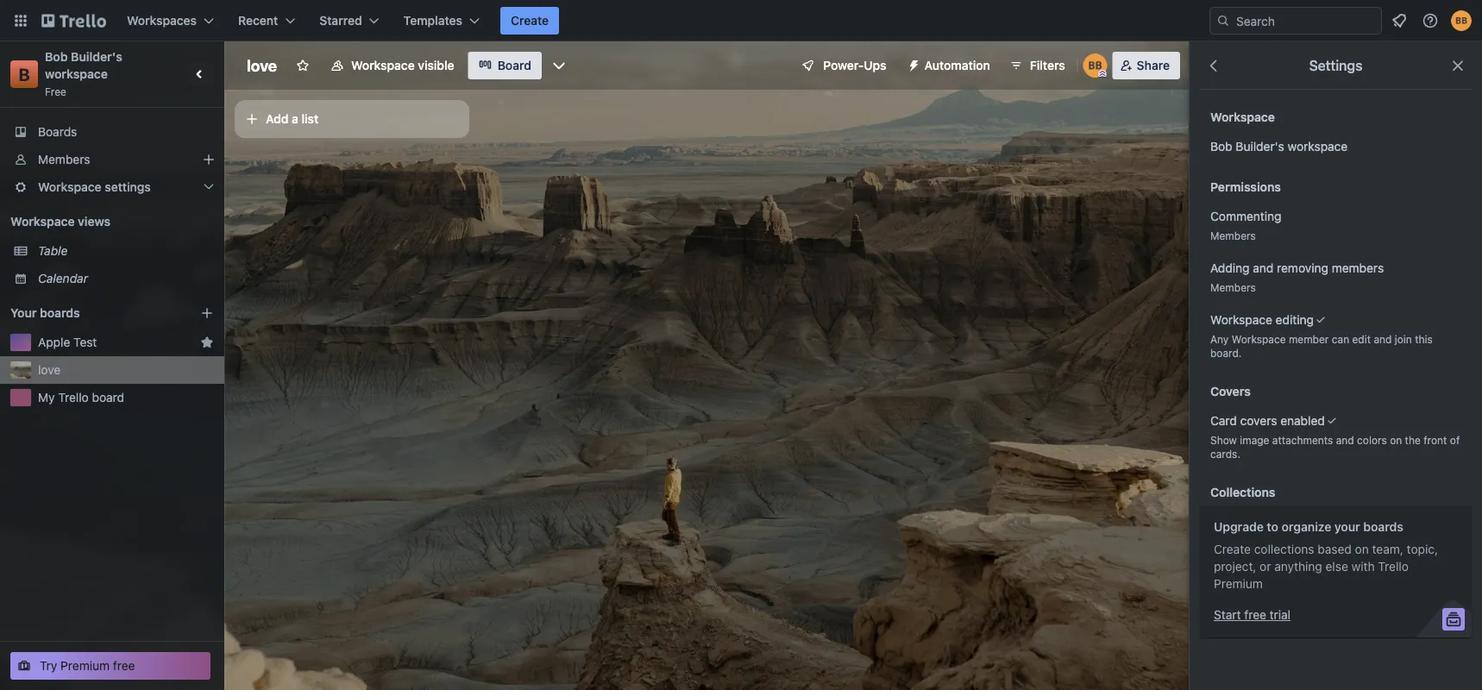 Task type: vqa. For each thing, say whether or not it's contained in the screenshot.
bottommost Compliment the Chef
no



Task type: locate. For each thing, give the bounding box(es) containing it.
0 vertical spatial and
[[1253, 261, 1274, 275]]

members down boards
[[38, 152, 90, 167]]

templates button
[[393, 7, 490, 35]]

1 vertical spatial on
[[1355, 542, 1369, 557]]

love up my
[[38, 363, 61, 377]]

premium down project,
[[1214, 577, 1263, 591]]

workspace up table
[[10, 214, 75, 229]]

and left colors
[[1336, 434, 1354, 446]]

workspace
[[45, 67, 108, 81], [1288, 139, 1348, 154]]

covers
[[1211, 384, 1251, 399]]

workspace up 'bob builder's workspace'
[[1211, 110, 1275, 124]]

front
[[1424, 434, 1447, 446]]

trello right my
[[58, 390, 89, 405]]

workspace settings
[[38, 180, 151, 194]]

0 vertical spatial on
[[1390, 434, 1402, 446]]

starred
[[319, 13, 362, 28]]

my trello board
[[38, 390, 124, 405]]

table
[[38, 244, 68, 258]]

0 horizontal spatial premium
[[61, 659, 110, 673]]

power-ups button
[[789, 52, 897, 79]]

premium
[[1214, 577, 1263, 591], [61, 659, 110, 673]]

workspace navigation collapse icon image
[[188, 62, 212, 86]]

workspace inside bob builder's workspace free
[[45, 67, 108, 81]]

bob inside bob builder's workspace free
[[45, 50, 68, 64]]

any workspace member can edit and join this board.
[[1211, 333, 1433, 359]]

list
[[302, 112, 319, 126]]

1 horizontal spatial on
[[1390, 434, 1402, 446]]

trello
[[58, 390, 89, 405], [1378, 560, 1409, 574]]

0 vertical spatial premium
[[1214, 577, 1263, 591]]

workspace inside dropdown button
[[38, 180, 102, 194]]

0 vertical spatial members
[[38, 152, 90, 167]]

0 horizontal spatial on
[[1355, 542, 1369, 557]]

settings
[[105, 180, 151, 194]]

or
[[1260, 560, 1271, 574]]

0 horizontal spatial and
[[1253, 261, 1274, 275]]

1 horizontal spatial workspace
[[1288, 139, 1348, 154]]

premium inside try premium free button
[[61, 659, 110, 673]]

free
[[1244, 608, 1267, 622], [113, 659, 135, 673]]

workspace inside button
[[351, 58, 415, 72]]

to
[[1267, 520, 1279, 534]]

members down commenting
[[1211, 230, 1256, 242]]

members
[[1332, 261, 1384, 275]]

premium inside upgrade to organize your boards create collections based on team, topic, project, or anything else with trello premium
[[1214, 577, 1263, 591]]

try
[[40, 659, 57, 673]]

love left star or unstar board image
[[247, 56, 277, 75]]

organize
[[1282, 520, 1332, 534]]

bob builder's workspace link down the settings
[[1200, 131, 1472, 162]]

workspace down workspace editing
[[1232, 333, 1286, 345]]

and left join
[[1374, 333, 1392, 345]]

1 vertical spatial boards
[[1363, 520, 1404, 534]]

based
[[1318, 542, 1352, 557]]

on inside upgrade to organize your boards create collections based on team, topic, project, or anything else with trello premium
[[1355, 542, 1369, 557]]

calendar
[[38, 271, 88, 286]]

2 vertical spatial and
[[1336, 434, 1354, 446]]

0 vertical spatial bob
[[45, 50, 68, 64]]

1 vertical spatial bob builder (bobbuilder40) image
[[1083, 53, 1108, 78]]

workspace up any
[[1211, 313, 1273, 327]]

0 vertical spatial love
[[247, 56, 277, 75]]

1 horizontal spatial create
[[1214, 542, 1251, 557]]

1 horizontal spatial builder's
[[1236, 139, 1285, 154]]

members
[[38, 152, 90, 167], [1211, 230, 1256, 242], [1211, 281, 1256, 293]]

1 vertical spatial free
[[113, 659, 135, 673]]

workspace settings button
[[0, 173, 224, 201]]

create up board
[[511, 13, 549, 28]]

adding
[[1211, 261, 1250, 275]]

1 vertical spatial members
[[1211, 230, 1256, 242]]

on up with
[[1355, 542, 1369, 557]]

back to home image
[[41, 7, 106, 35]]

0 horizontal spatial create
[[511, 13, 549, 28]]

bob builder (bobbuilder40) image right filters
[[1083, 53, 1108, 78]]

1 vertical spatial builder's
[[1236, 139, 1285, 154]]

bob builder (bobbuilder40) image right open information menu icon
[[1451, 10, 1472, 31]]

search image
[[1217, 14, 1230, 28]]

create
[[511, 13, 549, 28], [1214, 542, 1251, 557]]

boards
[[40, 306, 80, 320], [1363, 520, 1404, 534]]

bob up "free" on the top left of the page
[[45, 50, 68, 64]]

love link
[[38, 362, 214, 379]]

love
[[247, 56, 277, 75], [38, 363, 61, 377]]

else
[[1326, 560, 1348, 574]]

builder's
[[71, 50, 122, 64], [1236, 139, 1285, 154]]

and right "adding"
[[1253, 261, 1274, 275]]

and
[[1253, 261, 1274, 275], [1374, 333, 1392, 345], [1336, 434, 1354, 446]]

1 vertical spatial bob
[[1211, 139, 1233, 154]]

trello down team,
[[1378, 560, 1409, 574]]

bob up the permissions
[[1211, 139, 1233, 154]]

trello inside my trello board 'link'
[[58, 390, 89, 405]]

free right the try
[[113, 659, 135, 673]]

on
[[1390, 434, 1402, 446], [1355, 542, 1369, 557]]

create up project,
[[1214, 542, 1251, 557]]

members inside members link
[[38, 152, 90, 167]]

members down "adding"
[[1211, 281, 1256, 293]]

0 horizontal spatial workspace
[[45, 67, 108, 81]]

member
[[1289, 333, 1329, 345]]

workspaces
[[127, 13, 197, 28]]

and inside adding and removing members members
[[1253, 261, 1274, 275]]

workspace down the settings
[[1288, 139, 1348, 154]]

0 horizontal spatial builder's
[[71, 50, 122, 64]]

cards.
[[1211, 448, 1241, 460]]

and inside any workspace member can edit and join this board.
[[1374, 333, 1392, 345]]

1 vertical spatial create
[[1214, 542, 1251, 557]]

edit
[[1352, 333, 1371, 345]]

1 vertical spatial bob builder's workspace link
[[1200, 131, 1472, 162]]

0 horizontal spatial bob
[[45, 50, 68, 64]]

workspace up "free" on the top left of the page
[[45, 67, 108, 81]]

0 horizontal spatial free
[[113, 659, 135, 673]]

my
[[38, 390, 55, 405]]

1 horizontal spatial trello
[[1378, 560, 1409, 574]]

power-ups
[[823, 58, 887, 72]]

share
[[1137, 58, 1170, 72]]

1 vertical spatial workspace
[[1288, 139, 1348, 154]]

premium right the try
[[61, 659, 110, 673]]

your
[[1335, 520, 1360, 534]]

add a list button
[[235, 100, 469, 138]]

starred icon image
[[200, 336, 214, 349]]

builder's up the permissions
[[1236, 139, 1285, 154]]

project,
[[1214, 560, 1257, 574]]

bob builder's workspace link up "free" on the top left of the page
[[45, 50, 126, 81]]

0 vertical spatial free
[[1244, 608, 1267, 622]]

0 vertical spatial create
[[511, 13, 549, 28]]

1 vertical spatial premium
[[61, 659, 110, 673]]

1 horizontal spatial premium
[[1214, 577, 1263, 591]]

members inside "commenting members"
[[1211, 230, 1256, 242]]

show
[[1211, 434, 1237, 446]]

bob builder's workspace link
[[45, 50, 126, 81], [1200, 131, 1472, 162]]

workspace left visible
[[351, 58, 415, 72]]

free
[[45, 85, 66, 97]]

boards inside upgrade to organize your boards create collections based on team, topic, project, or anything else with trello premium
[[1363, 520, 1404, 534]]

0 vertical spatial trello
[[58, 390, 89, 405]]

automation
[[925, 58, 990, 72]]

1 horizontal spatial boards
[[1363, 520, 1404, 534]]

workspace for workspace editing
[[1211, 313, 1273, 327]]

2 vertical spatial members
[[1211, 281, 1256, 293]]

power-
[[823, 58, 864, 72]]

builder's inside bob builder's workspace free
[[71, 50, 122, 64]]

1 horizontal spatial love
[[247, 56, 277, 75]]

0 vertical spatial bob builder (bobbuilder40) image
[[1451, 10, 1472, 31]]

2 horizontal spatial and
[[1374, 333, 1392, 345]]

open information menu image
[[1422, 12, 1439, 29]]

0 vertical spatial bob builder's workspace link
[[45, 50, 126, 81]]

1 vertical spatial and
[[1374, 333, 1392, 345]]

on left the
[[1390, 434, 1402, 446]]

workspace up workspace views
[[38, 180, 102, 194]]

bob for bob builder's workspace free
[[45, 50, 68, 64]]

start free trial button
[[1214, 607, 1291, 624]]

customize views image
[[550, 57, 568, 74]]

1 vertical spatial trello
[[1378, 560, 1409, 574]]

1 horizontal spatial bob builder's workspace link
[[1200, 131, 1472, 162]]

builder's down back to home image
[[71, 50, 122, 64]]

b link
[[10, 60, 38, 88]]

create inside button
[[511, 13, 549, 28]]

upgrade
[[1214, 520, 1264, 534]]

1 horizontal spatial and
[[1336, 434, 1354, 446]]

colors
[[1357, 434, 1387, 446]]

workspace
[[351, 58, 415, 72], [1211, 110, 1275, 124], [38, 180, 102, 194], [10, 214, 75, 229], [1211, 313, 1273, 327], [1232, 333, 1286, 345]]

boards up team,
[[1363, 520, 1404, 534]]

0 horizontal spatial boards
[[40, 306, 80, 320]]

1 vertical spatial love
[[38, 363, 61, 377]]

1 horizontal spatial free
[[1244, 608, 1267, 622]]

boards link
[[0, 118, 224, 146]]

0 horizontal spatial trello
[[58, 390, 89, 405]]

0 vertical spatial builder's
[[71, 50, 122, 64]]

1 horizontal spatial bob
[[1211, 139, 1233, 154]]

free left trial
[[1244, 608, 1267, 622]]

your boards
[[10, 306, 80, 320]]

bob builder (bobbuilder40) image
[[1451, 10, 1472, 31], [1083, 53, 1108, 78]]

share button
[[1113, 52, 1180, 79]]

members inside adding and removing members members
[[1211, 281, 1256, 293]]

Board name text field
[[238, 52, 286, 79]]

join
[[1395, 333, 1412, 345]]

0 vertical spatial workspace
[[45, 67, 108, 81]]

boards up apple
[[40, 306, 80, 320]]

recent
[[238, 13, 278, 28]]



Task type: describe. For each thing, give the bounding box(es) containing it.
workspace editing
[[1211, 313, 1314, 327]]

recent button
[[228, 7, 306, 35]]

editing
[[1276, 313, 1314, 327]]

workspace visible
[[351, 58, 454, 72]]

covers
[[1240, 414, 1277, 428]]

apple
[[38, 335, 70, 349]]

sm image
[[900, 52, 925, 76]]

bob for bob builder's workspace
[[1211, 139, 1233, 154]]

workspace for bob builder's workspace free
[[45, 67, 108, 81]]

0 horizontal spatial bob builder's workspace link
[[45, 50, 126, 81]]

members link
[[0, 146, 224, 173]]

bob builder's workspace
[[1211, 139, 1348, 154]]

a
[[292, 112, 298, 126]]

commenting members
[[1211, 209, 1282, 242]]

add a list
[[266, 112, 319, 126]]

create inside upgrade to organize your boards create collections based on team, topic, project, or anything else with trello premium
[[1214, 542, 1251, 557]]

add
[[266, 112, 289, 126]]

builder's for bob builder's workspace free
[[71, 50, 122, 64]]

workspace for workspace views
[[10, 214, 75, 229]]

calendar link
[[38, 270, 214, 287]]

attachments
[[1272, 434, 1333, 446]]

0 horizontal spatial bob builder (bobbuilder40) image
[[1083, 53, 1108, 78]]

on inside show image attachments and colors on the front of cards.
[[1390, 434, 1402, 446]]

card covers enabled
[[1211, 414, 1325, 428]]

removing
[[1277, 261, 1329, 275]]

workspace for bob builder's workspace
[[1288, 139, 1348, 154]]

collections
[[1211, 485, 1276, 500]]

show image attachments and colors on the front of cards.
[[1211, 434, 1460, 460]]

your
[[10, 306, 37, 320]]

workspace for workspace visible
[[351, 58, 415, 72]]

Search field
[[1230, 8, 1381, 34]]

boards
[[38, 125, 77, 139]]

board.
[[1211, 347, 1242, 359]]

this member is an admin of this board. image
[[1099, 70, 1107, 78]]

card
[[1211, 414, 1237, 428]]

board
[[92, 390, 124, 405]]

can
[[1332, 333, 1350, 345]]

board link
[[468, 52, 542, 79]]

create button
[[500, 7, 559, 35]]

bob builder's workspace free
[[45, 50, 126, 97]]

apple test link
[[38, 334, 193, 351]]

topic,
[[1407, 542, 1438, 557]]

team,
[[1372, 542, 1404, 557]]

apple test
[[38, 335, 97, 349]]

any
[[1211, 333, 1229, 345]]

image
[[1240, 434, 1270, 446]]

collections
[[1254, 542, 1315, 557]]

workspace inside any workspace member can edit and join this board.
[[1232, 333, 1286, 345]]

try premium free button
[[10, 652, 211, 680]]

0 notifications image
[[1389, 10, 1410, 31]]

start
[[1214, 608, 1241, 622]]

builder's for bob builder's workspace
[[1236, 139, 1285, 154]]

the
[[1405, 434, 1421, 446]]

and inside show image attachments and colors on the front of cards.
[[1336, 434, 1354, 446]]

start free trial
[[1214, 608, 1291, 622]]

table link
[[38, 242, 214, 260]]

0 horizontal spatial love
[[38, 363, 61, 377]]

b
[[18, 64, 30, 84]]

your boards with 3 items element
[[10, 303, 174, 324]]

automation button
[[900, 52, 1001, 79]]

0 vertical spatial boards
[[40, 306, 80, 320]]

starred button
[[309, 7, 390, 35]]

workspaces button
[[116, 7, 224, 35]]

primary element
[[0, 0, 1482, 41]]

workspace for workspace
[[1211, 110, 1275, 124]]

commenting
[[1211, 209, 1282, 223]]

1 horizontal spatial bob builder (bobbuilder40) image
[[1451, 10, 1472, 31]]

try premium free
[[40, 659, 135, 673]]

workspace views
[[10, 214, 110, 229]]

enabled
[[1281, 414, 1325, 428]]

trial
[[1270, 608, 1291, 622]]

workspace visible button
[[320, 52, 465, 79]]

workspace for workspace settings
[[38, 180, 102, 194]]

templates
[[404, 13, 462, 28]]

star or unstar board image
[[296, 59, 310, 72]]

anything
[[1275, 560, 1322, 574]]

add board image
[[200, 306, 214, 320]]

trello inside upgrade to organize your boards create collections based on team, topic, project, or anything else with trello premium
[[1378, 560, 1409, 574]]

of
[[1450, 434, 1460, 446]]

permissions
[[1211, 180, 1281, 194]]

with
[[1352, 560, 1375, 574]]

this
[[1415, 333, 1433, 345]]

filters button
[[1004, 52, 1070, 79]]

adding and removing members members
[[1211, 261, 1384, 293]]

board
[[498, 58, 531, 72]]

test
[[73, 335, 97, 349]]

upgrade to organize your boards create collections based on team, topic, project, or anything else with trello premium
[[1214, 520, 1438, 591]]

filters
[[1030, 58, 1065, 72]]

ups
[[864, 58, 887, 72]]

visible
[[418, 58, 454, 72]]

settings
[[1309, 57, 1363, 74]]

my trello board link
[[38, 389, 214, 406]]

love inside board name text field
[[247, 56, 277, 75]]



